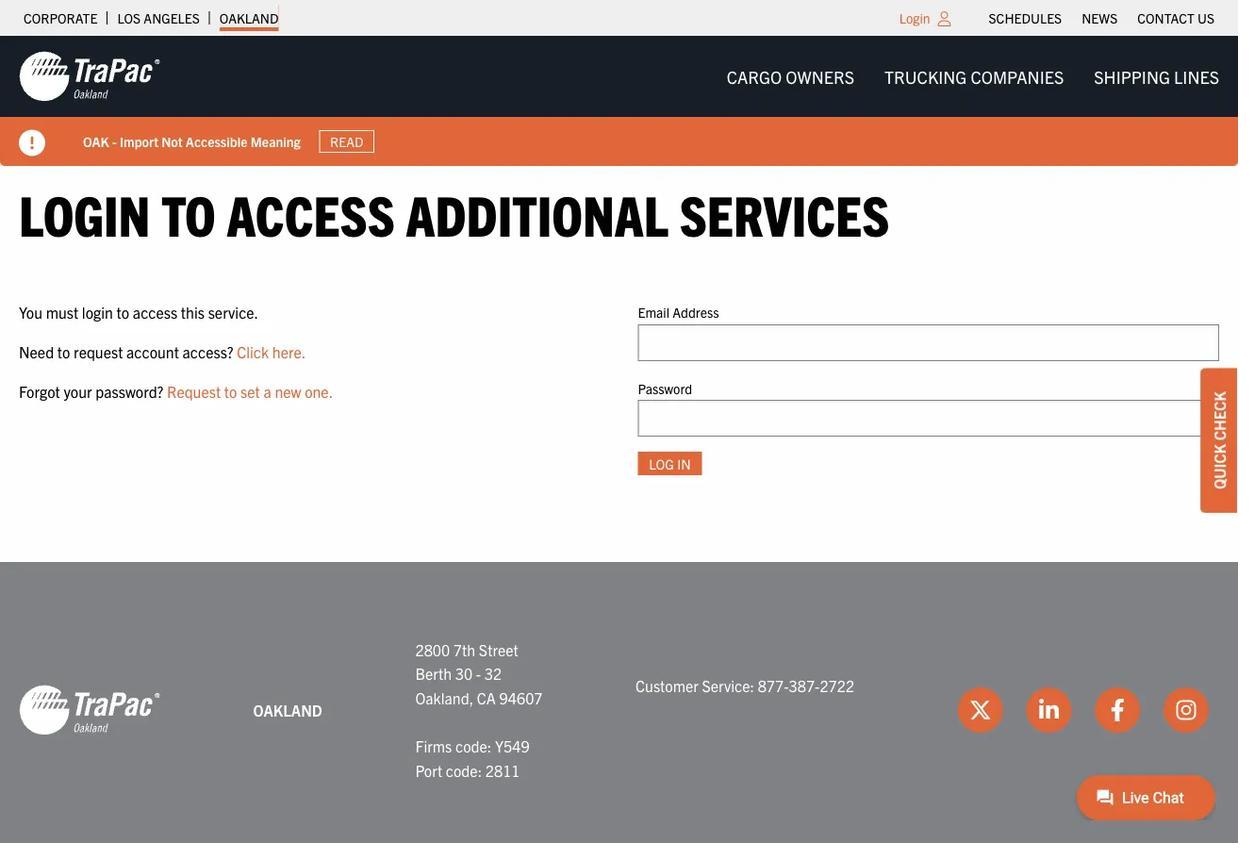 Task type: vqa. For each thing, say whether or not it's contained in the screenshot.
2nd 20&40 OPEN TOP from the top
no



Task type: locate. For each thing, give the bounding box(es) containing it.
code: up the 2811
[[456, 737, 492, 756]]

quick check link
[[1201, 368, 1239, 513]]

click here. link
[[237, 342, 306, 361]]

login down oak
[[19, 178, 150, 247]]

forgot
[[19, 381, 60, 400]]

email
[[638, 304, 670, 321]]

1 horizontal spatial login
[[900, 9, 931, 26]]

oakland link
[[220, 5, 279, 31]]

0 horizontal spatial -
[[112, 133, 117, 150]]

angeles
[[144, 9, 200, 26]]

click
[[237, 342, 269, 361]]

news
[[1082, 9, 1118, 26]]

services
[[680, 178, 890, 247]]

solid image
[[19, 130, 45, 156]]

0 vertical spatial oakland image
[[19, 50, 160, 103]]

None submit
[[638, 452, 702, 476]]

menu bar up shipping
[[979, 5, 1225, 31]]

0 vertical spatial oakland
[[220, 9, 279, 26]]

- left 32
[[476, 664, 481, 683]]

schedules
[[989, 9, 1062, 26]]

read
[[330, 133, 364, 150]]

oakland
[[220, 9, 279, 26], [253, 701, 323, 719]]

los
[[117, 9, 141, 26]]

2 oakland image from the top
[[19, 684, 160, 737]]

light image
[[938, 11, 952, 26]]

Email Address text field
[[638, 324, 1220, 361]]

here.
[[273, 342, 306, 361]]

to
[[162, 178, 216, 247], [117, 303, 129, 322], [57, 342, 70, 361], [224, 381, 237, 400]]

meaning
[[251, 133, 301, 150]]

0 vertical spatial login
[[900, 9, 931, 26]]

oakland image
[[19, 50, 160, 103], [19, 684, 160, 737]]

menu bar
[[979, 5, 1225, 31], [712, 57, 1235, 95]]

2800 7th street berth 30 - 32 oakland, ca 94607
[[416, 640, 543, 707]]

oakland inside 'footer'
[[253, 701, 323, 719]]

request
[[74, 342, 123, 361]]

login for login link at the top of the page
[[900, 9, 931, 26]]

menu bar down light icon
[[712, 57, 1235, 95]]

1 vertical spatial menu bar
[[712, 57, 1235, 95]]

94607
[[500, 688, 543, 707]]

-
[[112, 133, 117, 150], [476, 664, 481, 683]]

0 vertical spatial menu bar
[[979, 5, 1225, 31]]

1 vertical spatial login
[[19, 178, 150, 247]]

banner
[[0, 36, 1239, 166]]

menu bar containing schedules
[[979, 5, 1225, 31]]

access?
[[183, 342, 234, 361]]

0 vertical spatial code:
[[456, 737, 492, 756]]

login left light icon
[[900, 9, 931, 26]]

877-
[[758, 676, 789, 695]]

Password password field
[[638, 400, 1220, 437]]

1 vertical spatial oakland
[[253, 701, 323, 719]]

1 vertical spatial code:
[[446, 761, 482, 780]]

password
[[638, 380, 693, 397]]

login inside 'main content'
[[19, 178, 150, 247]]

1 vertical spatial -
[[476, 664, 481, 683]]

corporate
[[24, 9, 98, 26]]

service:
[[702, 676, 755, 695]]

- inside 2800 7th street berth 30 - 32 oakland, ca 94607
[[476, 664, 481, 683]]

code:
[[456, 737, 492, 756], [446, 761, 482, 780]]

code: right port
[[446, 761, 482, 780]]

0 horizontal spatial login
[[19, 178, 150, 247]]

trucking companies
[[885, 66, 1064, 87]]

2800
[[416, 640, 450, 659]]

menu bar containing cargo owners
[[712, 57, 1235, 95]]

login to access additional services
[[19, 178, 890, 247]]

need to request account access? click here.
[[19, 342, 306, 361]]

1 vertical spatial oakland image
[[19, 684, 160, 737]]

email address
[[638, 304, 719, 321]]

login
[[900, 9, 931, 26], [19, 178, 150, 247]]

1 horizontal spatial -
[[476, 664, 481, 683]]

contact us link
[[1138, 5, 1215, 31]]

quick check
[[1210, 392, 1229, 489]]

contact
[[1138, 9, 1195, 26]]

new
[[275, 381, 301, 400]]

none submit inside login to access additional services 'main content'
[[638, 452, 702, 476]]

1 oakland image from the top
[[19, 50, 160, 103]]

- right oak
[[112, 133, 117, 150]]

account
[[126, 342, 179, 361]]

one.
[[305, 381, 333, 400]]

32
[[485, 664, 502, 683]]

oak
[[83, 133, 109, 150]]

you must login to access this service.
[[19, 303, 259, 322]]

footer
[[0, 562, 1239, 843]]

owners
[[786, 66, 855, 87]]



Task type: describe. For each thing, give the bounding box(es) containing it.
request to set a new one. link
[[167, 381, 333, 400]]

login for login to access additional services
[[19, 178, 150, 247]]

0 vertical spatial -
[[112, 133, 117, 150]]

to down oak - import not accessible meaning
[[162, 178, 216, 247]]

387-
[[789, 676, 820, 695]]

30
[[456, 664, 473, 683]]

customer
[[636, 676, 699, 695]]

need
[[19, 342, 54, 361]]

2811
[[486, 761, 520, 780]]

cargo owners
[[727, 66, 855, 87]]

lines
[[1175, 66, 1220, 87]]

footer containing 2800 7th street
[[0, 562, 1239, 843]]

banner containing cargo owners
[[0, 36, 1239, 166]]

access
[[133, 303, 178, 322]]

street
[[479, 640, 519, 659]]

trucking companies link
[[870, 57, 1080, 95]]

los angeles link
[[117, 5, 200, 31]]

corporate link
[[24, 5, 98, 31]]

shipping lines link
[[1080, 57, 1235, 95]]

firms
[[416, 737, 452, 756]]

a
[[264, 381, 271, 400]]

oakland image inside 'footer'
[[19, 684, 160, 737]]

ca
[[477, 688, 496, 707]]

access
[[227, 178, 395, 247]]

login link
[[900, 9, 931, 26]]

to right login
[[117, 303, 129, 322]]

port
[[416, 761, 443, 780]]

import
[[120, 133, 159, 150]]

quick
[[1210, 444, 1229, 489]]

contact us
[[1138, 9, 1215, 26]]

shipping
[[1095, 66, 1171, 87]]

address
[[673, 304, 719, 321]]

firms code:  y549 port code:  2811
[[416, 737, 530, 780]]

customer service: 877-387-2722
[[636, 676, 855, 695]]

read link
[[319, 130, 375, 153]]

7th
[[454, 640, 476, 659]]

forgot your password? request to set a new one.
[[19, 381, 333, 400]]

shipping lines
[[1095, 66, 1220, 87]]

schedules link
[[989, 5, 1062, 31]]

to left set
[[224, 381, 237, 400]]

to right need
[[57, 342, 70, 361]]

cargo
[[727, 66, 782, 87]]

us
[[1198, 9, 1215, 26]]

oak - import not accessible meaning
[[83, 133, 301, 150]]

login to access additional services main content
[[0, 178, 1239, 506]]

request
[[167, 381, 221, 400]]

y549
[[495, 737, 530, 756]]

cargo owners link
[[712, 57, 870, 95]]

password?
[[95, 381, 164, 400]]

trucking
[[885, 66, 967, 87]]

login
[[82, 303, 113, 322]]

check
[[1210, 392, 1229, 441]]

must
[[46, 303, 78, 322]]

this
[[181, 303, 205, 322]]

news link
[[1082, 5, 1118, 31]]

your
[[64, 381, 92, 400]]

additional
[[406, 178, 669, 247]]

berth
[[416, 664, 452, 683]]

service.
[[208, 303, 259, 322]]

los angeles
[[117, 9, 200, 26]]

oakland,
[[416, 688, 474, 707]]

not
[[162, 133, 183, 150]]

accessible
[[186, 133, 248, 150]]

2722
[[820, 676, 855, 695]]

you
[[19, 303, 42, 322]]

set
[[241, 381, 260, 400]]

companies
[[971, 66, 1064, 87]]



